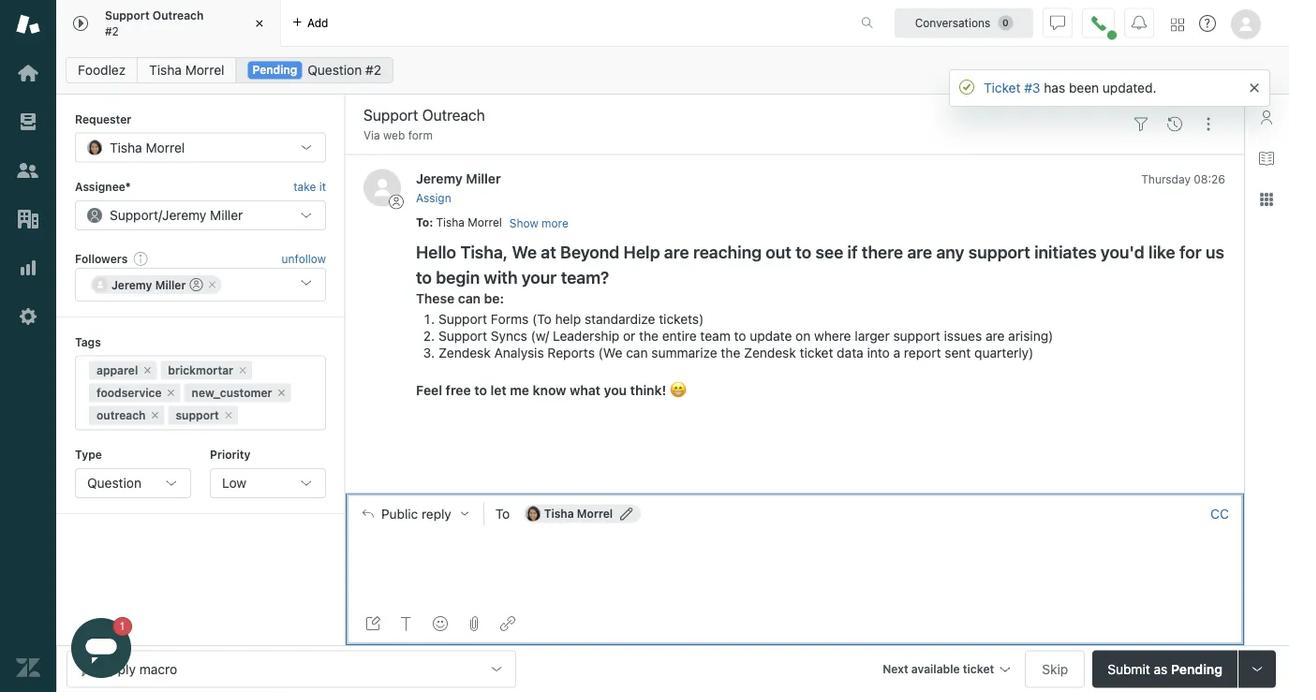 Task type: locate. For each thing, give the bounding box(es) containing it.
remove image right outreach
[[149, 410, 161, 421]]

thursday
[[1141, 172, 1191, 185]]

zendesk down update at top right
[[744, 345, 796, 360]]

miller left user is an agent image
[[155, 278, 186, 292]]

tabs tab list
[[56, 0, 841, 47]]

next available ticket
[[883, 663, 994, 676]]

0 horizontal spatial #2
[[105, 24, 119, 37]]

team
[[700, 328, 730, 343]]

question down type
[[87, 475, 141, 491]]

0 vertical spatial the
[[639, 328, 659, 343]]

1 horizontal spatial are
[[907, 242, 932, 262]]

to left let
[[474, 382, 487, 398]]

assignee* element
[[75, 200, 326, 230]]

0 vertical spatial remove image
[[237, 365, 248, 376]]

1 vertical spatial remove image
[[276, 387, 287, 399]]

0 vertical spatial #2
[[105, 24, 119, 37]]

0 vertical spatial support
[[968, 242, 1030, 262]]

get started image
[[16, 61, 40, 85]]

knowledge image
[[1259, 151, 1274, 166]]

can down begin
[[458, 290, 481, 306]]

question inside 'question' popup button
[[87, 475, 141, 491]]

support
[[105, 9, 150, 22], [110, 207, 158, 223], [438, 311, 487, 327], [438, 328, 487, 343]]

public reply
[[381, 506, 451, 521]]

to for to : tisha morrel show more
[[416, 216, 429, 229]]

jeremy for jeremy miller assign
[[416, 170, 463, 186]]

public
[[381, 506, 418, 521]]

question for question #2
[[307, 62, 362, 78]]

#2
[[105, 24, 119, 37], [365, 62, 381, 78]]

2 vertical spatial support
[[176, 409, 219, 422]]

we
[[512, 242, 537, 262]]

2 vertical spatial tisha morrel
[[544, 507, 613, 520]]

support
[[968, 242, 1030, 262], [893, 328, 940, 343], [176, 409, 219, 422]]

at
[[541, 242, 556, 262]]

0 horizontal spatial support
[[176, 409, 219, 422]]

morrel down the outreach
[[185, 62, 224, 78]]

foodlez link
[[66, 57, 138, 83]]

insert emojis image
[[433, 616, 448, 631]]

on
[[795, 328, 811, 343]]

team?
[[561, 267, 609, 287]]

assign
[[416, 192, 451, 205]]

1 vertical spatial support
[[893, 328, 940, 343]]

public reply button
[[346, 494, 483, 533]]

remove image down brickmortar at left bottom
[[165, 387, 177, 399]]

1 horizontal spatial jeremy
[[162, 207, 206, 223]]

get help image
[[1199, 15, 1216, 32]]

the right or
[[639, 328, 659, 343]]

secondary element
[[56, 52, 1289, 89]]

take
[[293, 180, 316, 193]]

× button
[[1249, 74, 1260, 96]]

ticket down on
[[800, 345, 833, 360]]

tisha down requester
[[110, 139, 142, 155]]

tisha right :
[[436, 216, 465, 229]]

miller for jeremy miller assign
[[466, 170, 501, 186]]

ticket right available at the right of page
[[963, 663, 994, 676]]

0 vertical spatial pending
[[252, 63, 297, 76]]

0 vertical spatial jeremy
[[416, 170, 463, 186]]

are right help
[[664, 242, 689, 262]]

1 vertical spatial jeremy
[[162, 207, 206, 223]]

be:
[[484, 290, 504, 306]]

issues
[[944, 328, 982, 343]]

1 horizontal spatial support
[[893, 328, 940, 343]]

miller right the '/'
[[210, 207, 243, 223]]

to down assign
[[416, 216, 429, 229]]

1 horizontal spatial to
[[495, 506, 510, 521]]

edit user image
[[620, 507, 633, 520]]

tisha inside requester element
[[110, 139, 142, 155]]

free
[[446, 382, 471, 398]]

pending down 'close' image
[[252, 63, 297, 76]]

remove image down new_customer
[[223, 410, 234, 421]]

are up quarterly)
[[985, 328, 1005, 343]]

question for question
[[87, 475, 141, 491]]

/
[[158, 207, 162, 223]]

tab
[[56, 0, 281, 47]]

remove image
[[237, 365, 248, 376], [276, 387, 287, 399]]

data
[[837, 345, 863, 360]]

0 vertical spatial ticket
[[800, 345, 833, 360]]

views image
[[16, 110, 40, 134]]

jeremy up assign button
[[416, 170, 463, 186]]

to left the moretisha@foodlez.com icon
[[495, 506, 510, 521]]

1 vertical spatial #2
[[365, 62, 381, 78]]

report
[[904, 345, 941, 360]]

miller up to : tisha morrel show more at the left
[[466, 170, 501, 186]]

2 vertical spatial jeremy
[[111, 278, 152, 292]]

customers image
[[16, 158, 40, 183]]

it
[[319, 180, 326, 193]]

are left any on the right top of the page
[[907, 242, 932, 262]]

0 horizontal spatial ticket
[[800, 345, 833, 360]]

zendesk
[[438, 345, 491, 360], [744, 345, 796, 360]]

remove image right user is an agent image
[[206, 279, 218, 291]]

remove image
[[206, 279, 218, 291], [142, 365, 153, 376], [165, 387, 177, 399], [149, 410, 161, 421], [223, 410, 234, 421]]

ticket inside hello tisha, we at beyond help are reaching out to see if there are any support initiates you'd like for us to begin with your team? these can be: support forms (to help standardize tickets) support syncs (w/ leadership or the entire team to update on where larger support issues are arising) zendesk analysis reports (we can summarize the zendesk ticket data into a report sent quarterly)
[[800, 345, 833, 360]]

miller inside option
[[155, 278, 186, 292]]

support left the outreach
[[105, 9, 150, 22]]

jeremy miller link
[[416, 170, 501, 186]]

1 vertical spatial to
[[495, 506, 510, 521]]

0 horizontal spatial jeremy
[[111, 278, 152, 292]]

1 horizontal spatial question
[[307, 62, 362, 78]]

1 horizontal spatial ticket
[[963, 663, 994, 676]]

0 vertical spatial miller
[[466, 170, 501, 186]]

ticket
[[800, 345, 833, 360], [963, 663, 994, 676]]

1 vertical spatial question
[[87, 475, 141, 491]]

jeremy down info on adding followers image
[[111, 278, 152, 292]]

remove image for foodservice
[[165, 387, 177, 399]]

remove image up foodservice
[[142, 365, 153, 376]]

unfollow button
[[282, 250, 326, 267]]

pending
[[252, 63, 297, 76], [1171, 661, 1223, 677]]

tisha morrel right the moretisha@foodlez.com icon
[[544, 507, 613, 520]]

support inside assignee* element
[[110, 207, 158, 223]]

like
[[1149, 242, 1175, 262]]

priority
[[210, 448, 250, 461]]

brickmortar
[[168, 364, 233, 377]]

0 horizontal spatial miller
[[155, 278, 186, 292]]

reaching
[[693, 242, 762, 262]]

hide composer image
[[787, 486, 802, 501]]

1 vertical spatial ticket
[[963, 663, 994, 676]]

to
[[796, 242, 811, 262], [416, 267, 432, 287], [734, 328, 746, 343], [474, 382, 487, 398]]

1 horizontal spatial pending
[[1171, 661, 1223, 677]]

remove image for new_customer
[[276, 387, 287, 399]]

1 vertical spatial can
[[626, 345, 648, 360]]

0 vertical spatial can
[[458, 290, 481, 306]]

miller inside the jeremy miller assign
[[466, 170, 501, 186]]

1 horizontal spatial miller
[[210, 207, 243, 223]]

add link (cmd k) image
[[500, 616, 515, 631]]

or
[[623, 328, 635, 343]]

can
[[458, 290, 481, 306], [626, 345, 648, 360]]

jeremy inside the jeremy miller assign
[[416, 170, 463, 186]]

where
[[814, 328, 851, 343]]

skip
[[1042, 661, 1068, 677]]

remove image for brickmortar
[[237, 365, 248, 376]]

syncs
[[491, 328, 527, 343]]

user is an agent image
[[190, 278, 203, 292]]

initiates
[[1034, 242, 1097, 262]]

the down team
[[721, 345, 740, 360]]

to inside to : tisha morrel show more
[[416, 216, 429, 229]]

1 horizontal spatial remove image
[[276, 387, 287, 399]]

tags
[[75, 336, 101, 349]]

0 horizontal spatial question
[[87, 475, 141, 491]]

0 vertical spatial question
[[307, 62, 362, 78]]

low button
[[210, 468, 326, 498]]

to up these
[[416, 267, 432, 287]]

08:26
[[1194, 172, 1225, 185]]

1 vertical spatial the
[[721, 345, 740, 360]]

begin
[[436, 267, 480, 287]]

1 horizontal spatial zendesk
[[744, 345, 796, 360]]

outreach
[[96, 409, 146, 422]]

0 horizontal spatial pending
[[252, 63, 297, 76]]

tisha morrel down the outreach
[[149, 62, 224, 78]]

next available ticket button
[[874, 651, 1018, 691]]

to : tisha morrel show more
[[416, 216, 569, 230]]

there
[[862, 242, 903, 262]]

low
[[222, 475, 246, 491]]

2 horizontal spatial miller
[[466, 170, 501, 186]]

apply
[[101, 661, 136, 677]]

#2 up foodlez
[[105, 24, 119, 37]]

0 horizontal spatial zendesk
[[438, 345, 491, 360]]

0 horizontal spatial remove image
[[237, 365, 248, 376]]

1 zendesk from the left
[[438, 345, 491, 360]]

button displays agent's chat status as invisible. image
[[1050, 15, 1065, 30]]

show
[[509, 217, 538, 230]]

the
[[639, 328, 659, 343], [721, 345, 740, 360]]

foodservice
[[96, 387, 162, 400]]

unfollow
[[282, 252, 326, 265]]

support / jeremy miller
[[110, 207, 243, 223]]

morrel inside requester element
[[146, 139, 185, 155]]

morrel up tisha,
[[468, 216, 502, 229]]

2 horizontal spatial jeremy
[[416, 170, 463, 186]]

2 horizontal spatial are
[[985, 328, 1005, 343]]

new_customer
[[192, 387, 272, 400]]

requester element
[[75, 132, 326, 162]]

remove image right new_customer
[[276, 387, 287, 399]]

can down or
[[626, 345, 648, 360]]

1 vertical spatial miller
[[210, 207, 243, 223]]

apps image
[[1259, 192, 1274, 207]]

us
[[1206, 242, 1224, 262]]

notifications image
[[1132, 15, 1147, 30]]

support down new_customer
[[176, 409, 219, 422]]

support down assignee*
[[110, 207, 158, 223]]

2 zendesk from the left
[[744, 345, 796, 360]]

tisha morrel inside requester element
[[110, 139, 185, 155]]

2 vertical spatial miller
[[155, 278, 186, 292]]

pending right as
[[1171, 661, 1223, 677]]

1 horizontal spatial #2
[[365, 62, 381, 78]]

question inside secondary element
[[307, 62, 362, 78]]

submit
[[1107, 661, 1150, 677]]

zendesk up free
[[438, 345, 491, 360]]

analysis
[[494, 345, 544, 360]]

events image
[[1167, 117, 1182, 132]]

(w/
[[531, 328, 549, 343]]

jeremy down requester element
[[162, 207, 206, 223]]

support up report
[[893, 328, 940, 343]]

0 vertical spatial tisha morrel
[[149, 62, 224, 78]]

remove image up new_customer
[[237, 365, 248, 376]]

remove image for apparel
[[142, 365, 153, 376]]

as
[[1154, 661, 1167, 677]]

tisha morrel down requester
[[110, 139, 185, 155]]

morrel left edit user image
[[577, 507, 613, 520]]

remove image for outreach
[[149, 410, 161, 421]]

0 vertical spatial to
[[416, 216, 429, 229]]

support inside the support outreach #2
[[105, 9, 150, 22]]

0 horizontal spatial to
[[416, 216, 429, 229]]

0 horizontal spatial can
[[458, 290, 481, 306]]

jeremy
[[416, 170, 463, 186], [162, 207, 206, 223], [111, 278, 152, 292]]

question down 'add'
[[307, 62, 362, 78]]

add attachment image
[[467, 616, 482, 631]]

avatar image
[[363, 169, 401, 206]]

know
[[533, 382, 566, 398]]

jeremy inside assignee* element
[[162, 207, 206, 223]]

0 horizontal spatial the
[[639, 328, 659, 343]]

skip button
[[1025, 651, 1085, 688]]

support right any on the right top of the page
[[968, 242, 1030, 262]]

jeremy inside jeremy miller option
[[111, 278, 152, 292]]

forms
[[491, 311, 529, 327]]

has
[[1044, 80, 1065, 96]]

1 vertical spatial tisha morrel
[[110, 139, 185, 155]]

reports
[[547, 345, 595, 360]]

morrel up the '/'
[[146, 139, 185, 155]]

tisha down the support outreach #2
[[149, 62, 182, 78]]

tisha
[[149, 62, 182, 78], [110, 139, 142, 155], [436, 216, 465, 229], [544, 507, 574, 520]]

#2 up via
[[365, 62, 381, 78]]



Task type: describe. For each thing, give the bounding box(es) containing it.
updated.
[[1103, 80, 1156, 96]]

standardize
[[585, 311, 655, 327]]

to right out at right
[[796, 242, 811, 262]]

zendesk products image
[[1171, 18, 1184, 31]]

tab containing support outreach
[[56, 0, 281, 47]]

#2 inside secondary element
[[365, 62, 381, 78]]

ticket ‭#3‬ link
[[984, 80, 1040, 96]]

these
[[416, 290, 455, 306]]

type
[[75, 448, 102, 461]]

leadership
[[553, 328, 619, 343]]

miller inside assignee* element
[[210, 207, 243, 223]]

you'd
[[1101, 242, 1145, 262]]

hello
[[416, 242, 456, 262]]

to right team
[[734, 328, 746, 343]]

any
[[936, 242, 964, 262]]

a
[[893, 345, 900, 360]]

ticket actions image
[[1201, 117, 1216, 132]]

out
[[766, 242, 792, 262]]

available
[[911, 663, 960, 676]]

entire
[[662, 328, 697, 343]]

jeremy miller
[[111, 278, 186, 292]]

foodlez
[[78, 62, 126, 78]]

#2 inside the support outreach #2
[[105, 24, 119, 37]]

next
[[883, 663, 908, 676]]

0 horizontal spatial are
[[664, 242, 689, 262]]

tisha inside to : tisha morrel show more
[[436, 216, 465, 229]]

cc button
[[1210, 505, 1229, 522]]

conversations button
[[895, 8, 1033, 38]]

customer context image
[[1259, 110, 1274, 125]]

to for to
[[495, 506, 510, 521]]

tickets)
[[659, 311, 704, 327]]

tisha right the moretisha@foodlez.com icon
[[544, 507, 574, 520]]

draft mode image
[[365, 616, 380, 631]]

been
[[1069, 80, 1099, 96]]

main element
[[0, 0, 56, 692]]

question #2
[[307, 62, 381, 78]]

via
[[363, 129, 380, 142]]

Subject field
[[360, 104, 1120, 126]]

hello tisha, we at beyond help are reaching out to see if there are any support initiates you'd like for us to begin with your team? these can be: support forms (to help standardize tickets) support syncs (w/ leadership or the entire team to update on where larger support issues are arising) zendesk analysis reports (we can summarize the zendesk ticket data into a report sent quarterly)
[[416, 242, 1224, 360]]

your
[[522, 267, 557, 287]]

into
[[867, 345, 890, 360]]

feel free to let me know what you think! 😁️
[[416, 382, 683, 398]]

zendesk support image
[[16, 12, 40, 37]]

add button
[[281, 0, 340, 46]]

tisha inside 'tisha morrel' link
[[149, 62, 182, 78]]

tisha,
[[460, 242, 508, 262]]

miller for jeremy miller
[[155, 278, 186, 292]]

support outreach #2
[[105, 9, 204, 37]]

requester
[[75, 112, 131, 126]]

me
[[510, 382, 529, 398]]

what
[[570, 382, 601, 398]]

organizations image
[[16, 207, 40, 231]]

arising)
[[1008, 328, 1053, 343]]

take it
[[293, 180, 326, 193]]

displays possible ticket submission types image
[[1250, 662, 1265, 677]]

tisha morrel for requester
[[110, 139, 185, 155]]

web
[[383, 129, 405, 142]]

reporting image
[[16, 256, 40, 280]]

admin image
[[16, 304, 40, 329]]

1 horizontal spatial the
[[721, 345, 740, 360]]

show more button
[[509, 215, 569, 232]]

moretisha@foodlez.com image
[[525, 506, 540, 521]]

cc
[[1210, 506, 1229, 521]]

tisha morrel inside secondary element
[[149, 62, 224, 78]]

(we
[[598, 345, 622, 360]]

for
[[1179, 242, 1202, 262]]

followers
[[75, 252, 128, 265]]

reply
[[422, 506, 451, 521]]

remove image for support
[[223, 410, 234, 421]]

think!
[[630, 382, 666, 398]]

:
[[429, 216, 433, 229]]

filter image
[[1134, 117, 1149, 132]]

ticket
[[984, 80, 1021, 96]]

with
[[484, 267, 518, 287]]

submit as pending
[[1107, 661, 1223, 677]]

close image
[[250, 14, 269, 33]]

morrel inside to : tisha morrel show more
[[468, 216, 502, 229]]

help
[[624, 242, 660, 262]]

followers element
[[75, 268, 326, 302]]

support left syncs
[[438, 328, 487, 343]]

via web form
[[363, 129, 433, 142]]

see
[[816, 242, 843, 262]]

ticket inside next available ticket popup button
[[963, 663, 994, 676]]

ticket ‭#3‬ has been updated.
[[984, 80, 1156, 96]]

jeremy miller option
[[91, 276, 221, 294]]

larger
[[855, 328, 890, 343]]

more
[[542, 217, 569, 230]]

‭#3‬
[[1024, 80, 1040, 96]]

apparel
[[96, 364, 138, 377]]

tisha morrel for to
[[544, 507, 613, 520]]

morrel inside 'tisha morrel' link
[[185, 62, 224, 78]]

support down these
[[438, 311, 487, 327]]

1 vertical spatial pending
[[1171, 661, 1223, 677]]

zendesk image
[[16, 656, 40, 680]]

form
[[408, 129, 433, 142]]

(to
[[532, 311, 551, 327]]

pending inside secondary element
[[252, 63, 297, 76]]

take it button
[[293, 177, 326, 197]]

thursday 08:26
[[1141, 172, 1225, 185]]

tisha morrel link
[[137, 57, 236, 83]]

you
[[604, 382, 627, 398]]

Thursday 08:26 text field
[[1141, 172, 1225, 185]]

beyond
[[560, 242, 619, 262]]

if
[[847, 242, 858, 262]]

millerjeremy500@gmail.com image
[[93, 277, 108, 292]]

sent
[[945, 345, 971, 360]]

macro
[[139, 661, 177, 677]]

apply macro
[[101, 661, 177, 677]]

jeremy for jeremy miller
[[111, 278, 152, 292]]

format text image
[[399, 616, 414, 631]]

2 horizontal spatial support
[[968, 242, 1030, 262]]

help
[[555, 311, 581, 327]]

1 horizontal spatial can
[[626, 345, 648, 360]]

info on adding followers image
[[133, 251, 148, 266]]



Task type: vqa. For each thing, say whether or not it's contained in the screenshot.
top Open
no



